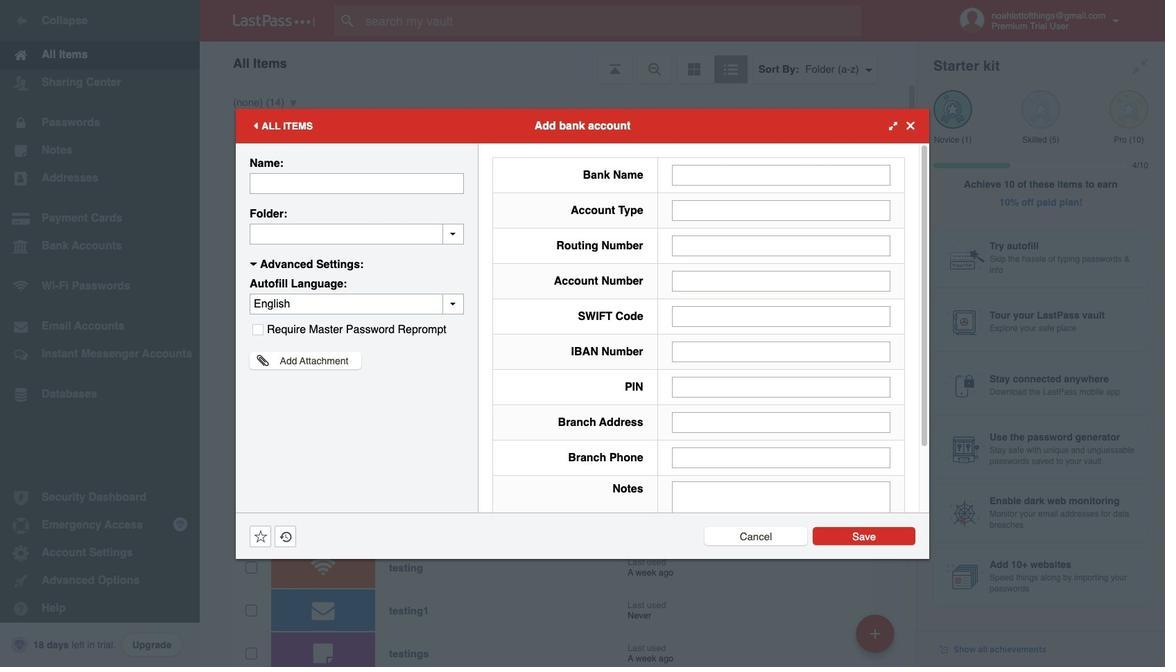 Task type: vqa. For each thing, say whether or not it's contained in the screenshot.
New item IMAGE
yes



Task type: locate. For each thing, give the bounding box(es) containing it.
Search search field
[[334, 6, 889, 36]]

main navigation navigation
[[0, 0, 200, 668]]

None text field
[[250, 224, 464, 245], [672, 235, 891, 256], [672, 377, 891, 398], [672, 412, 891, 433], [672, 448, 891, 469], [672, 482, 891, 568], [250, 224, 464, 245], [672, 235, 891, 256], [672, 377, 891, 398], [672, 412, 891, 433], [672, 448, 891, 469], [672, 482, 891, 568]]

dialog
[[236, 109, 929, 577]]

None text field
[[672, 165, 891, 186], [250, 173, 464, 194], [672, 200, 891, 221], [672, 271, 891, 292], [672, 306, 891, 327], [672, 342, 891, 362], [672, 165, 891, 186], [250, 173, 464, 194], [672, 200, 891, 221], [672, 271, 891, 292], [672, 306, 891, 327], [672, 342, 891, 362]]

vault options navigation
[[200, 42, 917, 83]]



Task type: describe. For each thing, give the bounding box(es) containing it.
new item navigation
[[851, 611, 903, 668]]

new item image
[[870, 629, 880, 639]]

search my vault text field
[[334, 6, 889, 36]]

lastpass image
[[233, 15, 315, 27]]



